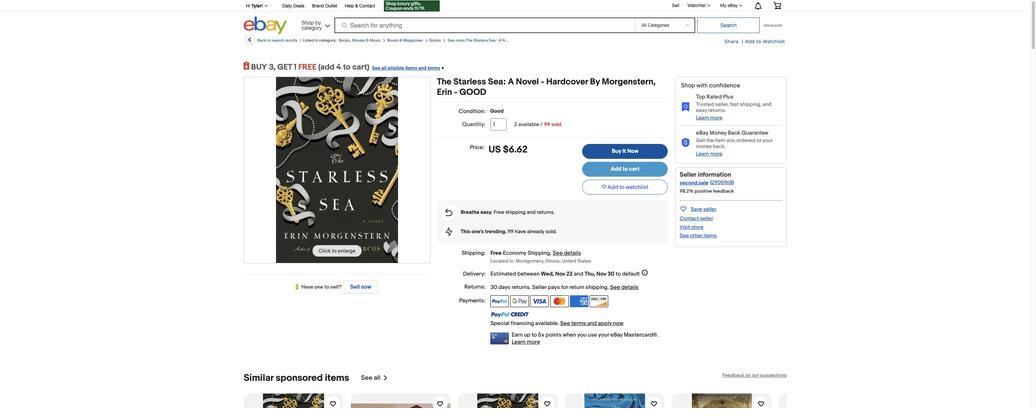 Task type: vqa. For each thing, say whether or not it's contained in the screenshot.
'cat' for cat tower
no



Task type: describe. For each thing, give the bounding box(es) containing it.
learn more link inside us $6.62 main content
[[512, 338, 540, 346]]

estimated between wed, nov 22 and thu, nov 30 to default
[[491, 270, 640, 277]]

ordered
[[737, 137, 756, 144]]

0 horizontal spatial |
[[300, 38, 301, 43]]

erin for -
[[437, 87, 452, 97]]

all for see all eligible items and terms
[[382, 65, 387, 71]]

daily deals
[[282, 3, 305, 9]]

get the coupon image
[[384, 0, 440, 12]]

share
[[725, 38, 739, 44]]

1 horizontal spatial the
[[466, 38, 473, 43]]

advanced
[[764, 23, 782, 28]]

to right one on the bottom left of page
[[324, 284, 329, 290]]

buy 3, get 1 free (add 4 to cart)
[[251, 63, 369, 72]]

learn inside "earn up to 5x points when you use your ebay mastercard®. learn more"
[[512, 338, 526, 346]]

add to watchlist button
[[582, 180, 668, 195]]

items inside contact seller visit store see other items
[[704, 233, 717, 239]]

watchlist inside share | add to watchlist
[[763, 38, 785, 44]]

(
[[710, 179, 712, 186]]

have one to sell?
[[301, 284, 342, 290]]

easy.
[[481, 209, 493, 215]]

5x
[[538, 331, 544, 338]]

all for see all
[[374, 374, 381, 382]]

books & magazines link
[[387, 38, 423, 43]]

free inside free economy shipping . see details located in: montgomery, illinois, united states
[[491, 250, 502, 257]]

0 vertical spatial terms
[[428, 65, 440, 71]]

seller inside seller information second.sale ( 2905968 ) 98.2% positive feedback
[[680, 171, 696, 179]]

$6.62
[[503, 144, 528, 156]]

more inside "earn up to 5x points when you use your ebay mastercard®. learn more"
[[527, 338, 540, 346]]

back to search results link
[[245, 35, 297, 47]]

starless inside the starless sea: a novel - hardcover by morgenstern, erin - good
[[454, 77, 486, 87]]

sell link
[[669, 3, 683, 8]]

easy
[[696, 107, 707, 113]]

in:
[[510, 258, 515, 264]]

0 vertical spatial starless
[[473, 38, 488, 43]]

shipping:
[[462, 250, 486, 257]]

economy
[[503, 250, 527, 257]]

1 horizontal spatial -
[[541, 77, 544, 87]]

default
[[622, 270, 640, 277]]

trusted
[[696, 101, 714, 108]]

see other items link
[[680, 233, 717, 239]]

second.sale
[[680, 180, 709, 186]]

your inside "earn up to 5x points when you use your ebay mastercard®. learn more"
[[598, 331, 609, 338]]

cart
[[629, 166, 640, 173]]

financing
[[511, 320, 534, 327]]

0 vertical spatial now
[[361, 284, 371, 291]]

us $6.62
[[489, 144, 528, 156]]

shop for shop with confidence
[[681, 82, 695, 89]]

sponsored
[[276, 372, 323, 384]]

wed,
[[541, 270, 554, 277]]

days
[[499, 284, 511, 291]]

return
[[569, 284, 584, 291]]

you inside "earn up to 5x points when you use your ebay mastercard®. learn more"
[[578, 331, 587, 338]]

shop for shop by category
[[302, 20, 314, 25]]

with details__icon image for this one's trending.
[[446, 227, 452, 236]]

music
[[370, 38, 381, 43]]

save
[[691, 206, 702, 212]]

:
[[497, 38, 498, 43]]

account navigation
[[242, 0, 787, 13]]

watchlist
[[626, 184, 649, 191]]

sold.
[[546, 228, 557, 235]]

store
[[691, 224, 704, 230]]

ebay inside account navigation
[[728, 3, 738, 8]]

one
[[315, 284, 323, 290]]

good
[[490, 108, 504, 114]]

shipping,
[[740, 101, 762, 108]]

similar
[[244, 372, 274, 384]]

more right books link
[[456, 38, 465, 43]]

shop by category button
[[298, 17, 332, 33]]

the inside the starless sea: a novel - hardcover by morgenstern, erin - good
[[437, 77, 452, 87]]

ebay inside "earn up to 5x points when you use your ebay mastercard®. learn more"
[[611, 331, 623, 338]]

magazines
[[403, 38, 423, 43]]

other
[[690, 233, 703, 239]]

& for books
[[400, 38, 403, 43]]

brand outlet link
[[312, 2, 337, 10]]

up
[[524, 331, 531, 338]]

search
[[272, 38, 284, 43]]

share button
[[725, 38, 739, 45]]

movies
[[352, 38, 365, 43]]

Quantity: text field
[[491, 118, 507, 131]]

help & contact link
[[345, 2, 375, 10]]

visa image
[[530, 295, 549, 307]]

1 horizontal spatial &
[[366, 38, 369, 43]]

0 vertical spatial items
[[405, 65, 417, 71]]

dollar sign image
[[295, 284, 301, 290]]

category:
[[319, 38, 337, 43]]

novel inside the starless sea: a novel - hardcover by morgenstern, erin - good
[[516, 77, 539, 87]]

with details__icon image for top rated plus
[[681, 102, 690, 111]]

free economy shipping . see details located in: montgomery, illinois, united states
[[491, 250, 591, 264]]

1 vertical spatial see details link
[[610, 284, 639, 291]]

save seller button
[[680, 205, 717, 213]]

plus
[[723, 93, 734, 100]]

contact inside contact seller visit store see other items
[[680, 215, 699, 222]]

good
[[460, 87, 486, 97]]

4
[[336, 63, 341, 72]]

the
[[706, 137, 714, 144]]

earn
[[512, 331, 523, 338]]

learn inside ebay money back guarantee get the item you ordered or your money back. learn more
[[696, 151, 709, 157]]

0 horizontal spatial a
[[499, 38, 501, 43]]

add for add to watchlist
[[608, 184, 618, 191]]

0 horizontal spatial see details link
[[553, 250, 581, 257]]

discover image
[[590, 295, 608, 307]]

0 vertical spatial back
[[257, 38, 266, 43]]

seller for contact
[[700, 215, 713, 222]]

30 days returns . seller pays for return shipping . see details
[[491, 284, 639, 291]]

books link
[[430, 38, 441, 43]]

feedback on our suggestions link
[[723, 372, 787, 378]]

brand
[[312, 3, 324, 9]]

feedback on our suggestions
[[723, 372, 787, 378]]

sell now link
[[342, 281, 378, 294]]

special financing available. see terms and apply now
[[491, 320, 624, 327]]

see inside contact seller visit store see other items
[[680, 233, 689, 239]]

and up already
[[527, 209, 536, 215]]

ebay inside ebay money back guarantee get the item you ordered or your money back. learn more
[[696, 129, 709, 137]]

pays
[[548, 284, 560, 291]]

terms inside us $6.62 main content
[[572, 320, 586, 327]]

. for shipping
[[550, 250, 552, 257]]

seller information second.sale ( 2905968 ) 98.2% positive feedback
[[680, 171, 734, 194]]

deals
[[293, 3, 305, 9]]

sea:
[[488, 77, 506, 87]]

top
[[696, 93, 705, 100]]

returns:
[[464, 283, 486, 290]]

seller for save
[[704, 206, 717, 212]]

cart)
[[352, 63, 369, 72]]

suggestions
[[760, 372, 787, 378]]

learn more link for rated
[[696, 115, 723, 121]]

details inside free economy shipping . see details located in: montgomery, illinois, united states
[[564, 250, 581, 257]]

0 horizontal spatial -
[[454, 87, 458, 97]]

get
[[696, 137, 705, 144]]

information
[[698, 171, 731, 179]]

paypal image
[[491, 295, 509, 307]]

shop by category
[[302, 20, 322, 31]]

shop with confidence
[[681, 82, 740, 89]]

this
[[461, 228, 470, 235]]

special
[[491, 320, 510, 327]]

save seller
[[691, 206, 717, 212]]

breathe easy. free shipping and returns.
[[461, 209, 555, 215]]

0 horizontal spatial items
[[325, 372, 349, 384]]

morgenstern,
[[602, 77, 656, 87]]

and right 22
[[574, 270, 584, 277]]

to left default
[[616, 270, 621, 277]]

1 horizontal spatial details
[[621, 284, 639, 291]]

2905968 link
[[712, 179, 733, 186]]



Task type: locate. For each thing, give the bounding box(es) containing it.
sell right the sell?
[[350, 284, 360, 291]]

hardcover
[[546, 77, 588, 87]]

seller inside button
[[704, 206, 717, 212]]

to inside button
[[619, 184, 625, 191]]

1 vertical spatial learn more link
[[696, 151, 723, 157]]

erin for morgenstern...
[[519, 38, 526, 43]]

to down advanced link
[[757, 38, 761, 44]]

available
[[518, 121, 539, 128]]

now right "apply"
[[613, 320, 624, 327]]

1 horizontal spatial watchlist
[[763, 38, 785, 44]]

with details__icon image for ebay money back guarantee
[[681, 138, 690, 147]]

0 horizontal spatial you
[[578, 331, 587, 338]]

ebay up get
[[696, 129, 709, 137]]

0 vertical spatial shop
[[302, 20, 314, 25]]

0 horizontal spatial all
[[374, 374, 381, 382]]

| left listed
[[300, 38, 301, 43]]

0 horizontal spatial by
[[315, 20, 321, 25]]

0 vertical spatial you
[[727, 137, 735, 144]]

erin left good
[[437, 87, 452, 97]]

0 vertical spatial details
[[564, 250, 581, 257]]

master card image
[[550, 295, 569, 307]]

0 vertical spatial learn more link
[[696, 115, 723, 121]]

starless left sea
[[473, 38, 488, 43]]

books for books
[[430, 38, 441, 43]]

learn inside top rated plus trusted seller, fast shipping, and easy returns. learn more
[[696, 115, 709, 121]]

& right help
[[355, 3, 358, 9]]

use
[[588, 331, 597, 338]]

1 vertical spatial sell
[[350, 284, 360, 291]]

ebay
[[728, 3, 738, 8], [696, 129, 709, 137], [611, 331, 623, 338]]

price:
[[470, 144, 485, 151]]

- left "hardcover" on the top of page
[[541, 77, 544, 87]]

free right easy.
[[494, 209, 504, 215]]

more inside ebay money back guarantee get the item you ordered or your money back. learn more
[[710, 151, 723, 157]]

learn more link for money
[[696, 151, 723, 157]]

fast
[[730, 101, 739, 108]]

0 vertical spatial a
[[499, 38, 501, 43]]

22
[[567, 270, 573, 277]]

and
[[418, 65, 427, 71], [763, 101, 772, 108], [527, 209, 536, 215], [574, 270, 584, 277], [587, 320, 597, 327]]

with details__icon image left breathe at the left of page
[[445, 209, 453, 216]]

your right or
[[763, 137, 773, 144]]

sell left watchlist link
[[672, 3, 679, 8]]

1 horizontal spatial a
[[508, 77, 514, 87]]

0 vertical spatial watchlist
[[688, 3, 706, 8]]

98.2%
[[680, 188, 694, 194]]

you inside ebay money back guarantee get the item you ordered or your money back. learn more
[[727, 137, 735, 144]]

seller inside us $6.62 main content
[[532, 284, 547, 291]]

item
[[715, 137, 726, 144]]

2 vertical spatial add
[[608, 184, 618, 191]]

learn down financing
[[512, 338, 526, 346]]

a inside the starless sea: a novel - hardcover by morgenstern, erin - good
[[508, 77, 514, 87]]

learn down money
[[696, 151, 709, 157]]

1 vertical spatial seller
[[532, 284, 547, 291]]

0 horizontal spatial novel
[[502, 38, 513, 43]]

1 vertical spatial learn
[[696, 151, 709, 157]]

back left search
[[257, 38, 266, 43]]

sea
[[489, 38, 496, 43]]

similar sponsored items
[[244, 372, 349, 384]]

see all
[[361, 374, 381, 382]]

with details__icon image for breathe easy.
[[445, 209, 453, 216]]

estimated
[[491, 270, 516, 277]]

shop inside 'shop by category'
[[302, 20, 314, 25]]

& inside account navigation
[[355, 3, 358, 9]]

1 nov from the left
[[555, 270, 565, 277]]

and up "use"
[[587, 320, 597, 327]]

returns. inside top rated plus trusted seller, fast shipping, and easy returns. learn more
[[708, 107, 726, 113]]

books & magazines
[[387, 38, 423, 43]]

watchlist right "sell" link
[[688, 3, 706, 8]]

to left search
[[267, 38, 271, 43]]

ebay down "apply"
[[611, 331, 623, 338]]

1 horizontal spatial shop
[[681, 82, 695, 89]]

0 horizontal spatial back
[[257, 38, 266, 43]]

learn
[[696, 115, 709, 121], [696, 151, 709, 157], [512, 338, 526, 346]]

1 books from the left
[[387, 38, 399, 43]]

payments:
[[459, 297, 486, 304]]

contact seller link
[[680, 215, 713, 222]]

2 horizontal spatial .
[[608, 284, 609, 291]]

positive
[[695, 188, 712, 194]]

!
[[262, 3, 263, 9]]

with
[[697, 82, 708, 89]]

help
[[345, 3, 354, 9]]

google pay image
[[510, 295, 529, 307]]

0 horizontal spatial &
[[355, 3, 358, 9]]

contact up the visit store link
[[680, 215, 699, 222]]

99 for have
[[508, 228, 514, 235]]

0 horizontal spatial 30
[[491, 284, 497, 291]]

1 vertical spatial shipping
[[586, 284, 608, 291]]

0 vertical spatial see details link
[[553, 250, 581, 257]]

it
[[623, 148, 626, 155]]

erin left morgenstern...
[[519, 38, 526, 43]]

0 vertical spatial seller
[[680, 171, 696, 179]]

sell?
[[330, 284, 342, 290]]

0 vertical spatial 99
[[544, 121, 550, 128]]

now
[[361, 284, 371, 291], [613, 320, 624, 327]]

0 vertical spatial contact
[[359, 3, 375, 9]]

novel right :
[[502, 38, 513, 43]]

add to cart
[[611, 166, 640, 173]]

see terms and apply now link
[[560, 320, 624, 327]]

terms
[[428, 65, 440, 71], [572, 320, 586, 327]]

1 horizontal spatial 99
[[544, 121, 550, 128]]

now right the sell?
[[361, 284, 371, 291]]

1 horizontal spatial |
[[742, 38, 743, 45]]

and right eligible
[[418, 65, 427, 71]]

details
[[564, 250, 581, 257], [621, 284, 639, 291]]

the starless sea: a novel - hardcover by morgenstern, erin - good - picture 1 of 1 image
[[276, 77, 398, 263]]

you right item
[[727, 137, 735, 144]]

see more the starless sea : a novel by erin morgenstern...
[[448, 38, 553, 43]]

items left the see all text field
[[325, 372, 349, 384]]

back inside ebay money back guarantee get the item you ordered or your money back. learn more
[[728, 129, 741, 137]]

add inside share | add to watchlist
[[746, 38, 755, 44]]

watchlist down advanced
[[763, 38, 785, 44]]

more down back.
[[710, 151, 723, 157]]

see inside free economy shipping . see details located in: montgomery, illinois, united states
[[553, 250, 563, 257]]

1 horizontal spatial books
[[430, 38, 441, 43]]

1 vertical spatial items
[[704, 233, 717, 239]]

feedback
[[713, 188, 734, 194]]

None submit
[[697, 17, 760, 33]]

seller up the second.sale
[[680, 171, 696, 179]]

1 vertical spatial terms
[[572, 320, 586, 327]]

by inside 'shop by category'
[[315, 20, 321, 25]]

99 right /
[[544, 121, 550, 128]]

sold
[[551, 121, 562, 128]]

get
[[277, 63, 292, 72]]

seller down save seller
[[700, 215, 713, 222]]

back up ordered
[[728, 129, 741, 137]]

see more the starless sea : a novel by erin morgenstern... link
[[448, 38, 553, 43]]

learn more link down financing
[[512, 338, 540, 346]]

located
[[491, 258, 508, 264]]

books right magazines
[[430, 38, 441, 43]]

1 horizontal spatial back
[[728, 129, 741, 137]]

| right share 'button'
[[742, 38, 743, 45]]

books for books & magazines
[[387, 38, 399, 43]]

1 horizontal spatial ebay
[[696, 129, 709, 137]]

2 vertical spatial ebay
[[611, 331, 623, 338]]

1 vertical spatial a
[[508, 77, 514, 87]]

1 vertical spatial you
[[578, 331, 587, 338]]

the
[[466, 38, 473, 43], [437, 77, 452, 87]]

condition:
[[459, 108, 486, 115]]

1 vertical spatial by
[[514, 38, 518, 43]]

money
[[710, 129, 727, 137]]

0 horizontal spatial shipping
[[505, 209, 526, 215]]

books, movies & music link
[[339, 38, 381, 43]]

contact right help
[[359, 3, 375, 9]]

0 horizontal spatial nov
[[555, 270, 565, 277]]

1 horizontal spatial nov
[[597, 270, 606, 277]]

1 vertical spatial now
[[613, 320, 624, 327]]

you left "use"
[[578, 331, 587, 338]]

add down add to cart link
[[608, 184, 618, 191]]

none submit inside shop by category "banner"
[[697, 17, 760, 33]]

terms down books link
[[428, 65, 440, 71]]

nov right thu,
[[597, 270, 606, 277]]

add down buy
[[611, 166, 622, 173]]

.
[[550, 250, 552, 257], [530, 284, 531, 291], [608, 284, 609, 291]]

1 vertical spatial your
[[598, 331, 609, 338]]

to left watchlist
[[619, 184, 625, 191]]

one's
[[472, 228, 484, 235]]

2 vertical spatial learn more link
[[512, 338, 540, 346]]

to right 4
[[343, 63, 351, 72]]

to left 5x
[[532, 331, 537, 338]]

starless left sea:
[[454, 77, 486, 87]]

sell inside account navigation
[[672, 3, 679, 8]]

items right eligible
[[405, 65, 417, 71]]

see details link down default
[[610, 284, 639, 291]]

2 horizontal spatial ebay
[[728, 3, 738, 8]]

30
[[608, 270, 615, 277], [491, 284, 497, 291]]

0 horizontal spatial returns.
[[537, 209, 555, 215]]

with details__icon image left easy on the right top of the page
[[681, 102, 690, 111]]

to inside "earn up to 5x points when you use your ebay mastercard®. learn more"
[[532, 331, 537, 338]]

2 horizontal spatial items
[[704, 233, 717, 239]]

0 vertical spatial all
[[382, 65, 387, 71]]

quantity:
[[462, 121, 486, 128]]

0 vertical spatial your
[[763, 137, 773, 144]]

0 vertical spatial sell
[[672, 3, 679, 8]]

0 vertical spatial erin
[[519, 38, 526, 43]]

us $6.62 main content
[[437, 77, 669, 346]]

apply
[[598, 320, 612, 327]]

sell for sell
[[672, 3, 679, 8]]

add inside add to watchlist button
[[608, 184, 618, 191]]

items
[[405, 65, 417, 71], [704, 233, 717, 239], [325, 372, 349, 384]]

books, movies & music
[[339, 38, 381, 43]]

1 horizontal spatial see details link
[[610, 284, 639, 291]]

watchlist inside watchlist link
[[688, 3, 706, 8]]

more right earn
[[527, 338, 540, 346]]

0 horizontal spatial terms
[[428, 65, 440, 71]]

now inside us $6.62 main content
[[613, 320, 624, 327]]

buy it now link
[[582, 144, 668, 159]]

0 horizontal spatial your
[[598, 331, 609, 338]]

more down seller, at the right top of page
[[710, 115, 723, 121]]

shop
[[302, 20, 314, 25], [681, 82, 695, 89]]

0 vertical spatial seller
[[704, 206, 717, 212]]

See all text field
[[361, 374, 381, 382]]

sell
[[672, 3, 679, 8], [350, 284, 360, 291]]

2 horizontal spatial &
[[400, 38, 403, 43]]

30 left days on the bottom of the page
[[491, 284, 497, 291]]

99 for sold
[[544, 121, 550, 128]]

states
[[577, 258, 591, 264]]

2 vertical spatial learn
[[512, 338, 526, 346]]

with details__icon image left get
[[681, 138, 690, 147]]

money
[[696, 143, 712, 150]]

ebay right my
[[728, 3, 738, 8]]

. inside free economy shipping . see details located in: montgomery, illinois, united states
[[550, 250, 552, 257]]

0 horizontal spatial contact
[[359, 3, 375, 9]]

add inside add to cart link
[[611, 166, 622, 173]]

seller,
[[715, 101, 729, 108]]

shop left with
[[681, 82, 695, 89]]

eligible
[[388, 65, 404, 71]]

paypal credit image
[[491, 312, 529, 318]]

category
[[302, 25, 322, 31]]

0 vertical spatial add
[[746, 38, 755, 44]]

your shopping cart image
[[773, 2, 782, 9]]

1 horizontal spatial novel
[[516, 77, 539, 87]]

learn more link down money
[[696, 151, 723, 157]]

books right music
[[387, 38, 399, 43]]

0 horizontal spatial shop
[[302, 20, 314, 25]]

by right :
[[514, 38, 518, 43]]

second.sale link
[[680, 180, 709, 186]]

starless
[[473, 38, 488, 43], [454, 77, 486, 87]]

and inside top rated plus trusted seller, fast shipping, and easy returns. learn more
[[763, 101, 772, 108]]

1 vertical spatial seller
[[700, 215, 713, 222]]

tyler
[[251, 3, 262, 9]]

. up illinois,
[[550, 250, 552, 257]]

1 vertical spatial erin
[[437, 87, 452, 97]]

Search for anything text field
[[335, 18, 634, 32]]

by down brand
[[315, 20, 321, 25]]

2 books from the left
[[430, 38, 441, 43]]

returns. up sold.
[[537, 209, 555, 215]]

add for add to cart
[[611, 166, 622, 173]]

0 horizontal spatial sell
[[350, 284, 360, 291]]

1 vertical spatial watchlist
[[763, 38, 785, 44]]

buy
[[251, 63, 267, 72]]

erin inside the starless sea: a novel - hardcover by morgenstern, erin - good
[[437, 87, 452, 97]]

the left good
[[437, 77, 452, 87]]

1 vertical spatial returns.
[[537, 209, 555, 215]]

0 vertical spatial 30
[[608, 270, 615, 277]]

| listed in category:
[[300, 38, 337, 43]]

guarantee
[[742, 129, 769, 137]]

seller up visa image
[[532, 284, 547, 291]]

visit
[[680, 224, 690, 230]]

back to search results
[[257, 38, 297, 43]]

2 nov from the left
[[597, 270, 606, 277]]

1 horizontal spatial seller
[[680, 171, 696, 179]]

details up the united
[[564, 250, 581, 257]]

trending.
[[485, 228, 507, 235]]

. up discover image
[[608, 284, 609, 291]]

0 horizontal spatial books
[[387, 38, 399, 43]]

returns. down rated
[[708, 107, 726, 113]]

- left good
[[454, 87, 458, 97]]

2 vertical spatial items
[[325, 372, 349, 384]]

buy
[[612, 148, 621, 155]]

0 vertical spatial novel
[[502, 38, 513, 43]]

seller inside contact seller visit store see other items
[[700, 215, 713, 222]]

to left cart
[[623, 166, 628, 173]]

0 horizontal spatial seller
[[532, 284, 547, 291]]

you
[[727, 137, 735, 144], [578, 331, 587, 338]]

your right "use"
[[598, 331, 609, 338]]

1 vertical spatial free
[[491, 250, 502, 257]]

contact inside account navigation
[[359, 3, 375, 9]]

1 horizontal spatial shipping
[[586, 284, 608, 291]]

have
[[515, 228, 526, 235]]

3,
[[269, 63, 276, 72]]

for
[[561, 284, 568, 291]]

1 vertical spatial 30
[[491, 284, 497, 291]]

and right shipping,
[[763, 101, 772, 108]]

items right other
[[704, 233, 717, 239]]

terms up when
[[572, 320, 586, 327]]

. down between at bottom
[[530, 284, 531, 291]]

0 vertical spatial free
[[494, 209, 504, 215]]

1 vertical spatial contact
[[680, 215, 699, 222]]

details down default
[[621, 284, 639, 291]]

0 vertical spatial the
[[466, 38, 473, 43]]

1 vertical spatial details
[[621, 284, 639, 291]]

books
[[387, 38, 399, 43], [430, 38, 441, 43]]

2 available / 99 sold
[[514, 121, 562, 128]]

with details__icon image
[[681, 102, 690, 111], [681, 138, 690, 147], [445, 209, 453, 216], [446, 227, 452, 236]]

0 horizontal spatial ebay
[[611, 331, 623, 338]]

add right 'share'
[[746, 38, 755, 44]]

your inside ebay money back guarantee get the item you ordered or your money back. learn more
[[763, 137, 773, 144]]

more inside top rated plus trusted seller, fast shipping, and easy returns. learn more
[[710, 115, 723, 121]]

see details link up the united
[[553, 250, 581, 257]]

0 horizontal spatial the
[[437, 77, 452, 87]]

brand outlet
[[312, 3, 337, 9]]

a right sea:
[[508, 77, 514, 87]]

learn more link down easy on the right top of the page
[[696, 115, 723, 121]]

sell for sell now
[[350, 284, 360, 291]]

shop by category banner
[[242, 0, 787, 36]]

1 vertical spatial all
[[374, 374, 381, 382]]

illinois,
[[546, 258, 561, 264]]

1 horizontal spatial terms
[[572, 320, 586, 327]]

& left magazines
[[400, 38, 403, 43]]

a right :
[[499, 38, 501, 43]]

novel right sea:
[[516, 77, 539, 87]]

the down search for anything text field
[[466, 38, 473, 43]]

0 vertical spatial returns.
[[708, 107, 726, 113]]

1 horizontal spatial contact
[[680, 215, 699, 222]]

0 horizontal spatial now
[[361, 284, 371, 291]]

0 horizontal spatial .
[[530, 284, 531, 291]]

results
[[285, 38, 297, 43]]

& left music
[[366, 38, 369, 43]]

learn down easy on the right top of the page
[[696, 115, 709, 121]]

american express image
[[570, 295, 589, 307]]

returns. inside us $6.62 main content
[[537, 209, 555, 215]]

30 left default
[[608, 270, 615, 277]]

visit store link
[[680, 224, 704, 230]]

1 horizontal spatial erin
[[519, 38, 526, 43]]

shop up listed
[[302, 20, 314, 25]]

0 vertical spatial ebay
[[728, 3, 738, 8]]

have
[[301, 284, 313, 290]]

shipping up "have"
[[505, 209, 526, 215]]

ebay mastercard image
[[491, 332, 509, 344]]

seller right save
[[704, 206, 717, 212]]

1 vertical spatial shop
[[681, 82, 695, 89]]

free up located
[[491, 250, 502, 257]]

99 left "have"
[[508, 228, 514, 235]]

daily deals link
[[282, 2, 305, 10]]

1 horizontal spatial all
[[382, 65, 387, 71]]

shipping up discover image
[[586, 284, 608, 291]]

. for returns
[[530, 284, 531, 291]]

nov left 22
[[555, 270, 565, 277]]

1 horizontal spatial 30
[[608, 270, 615, 277]]

by
[[590, 77, 600, 87]]

books,
[[339, 38, 351, 43]]

breathe
[[461, 209, 479, 215]]

& for help
[[355, 3, 358, 9]]

1 horizontal spatial you
[[727, 137, 735, 144]]

top rated plus trusted seller, fast shipping, and easy returns. learn more
[[696, 93, 772, 121]]

to inside share | add to watchlist
[[757, 38, 761, 44]]

with details__icon image left this at the left of the page
[[446, 227, 452, 236]]



